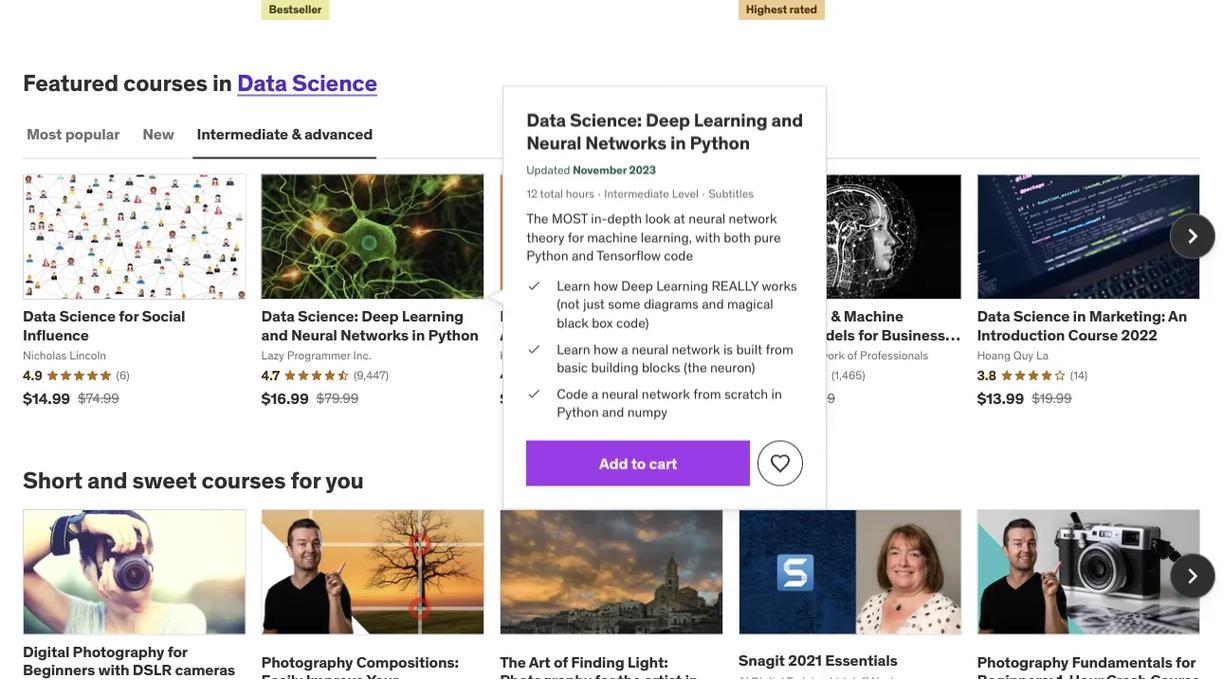 Task type: locate. For each thing, give the bounding box(es) containing it.
learn up basic
[[557, 340, 591, 357]]

2 how from the top
[[594, 340, 618, 357]]

of
[[554, 652, 568, 672]]

crash
[[1107, 670, 1147, 679]]

0 vertical spatial next image
[[1178, 221, 1208, 251]]

0 vertical spatial learn
[[557, 277, 591, 294]]

science
[[292, 68, 377, 97], [59, 307, 116, 326], [1014, 307, 1070, 326]]

1 vertical spatial courses
[[202, 466, 286, 494]]

0 horizontal spatial data science: deep learning and neural networks in python link
[[261, 307, 479, 344]]

with left dslr
[[98, 660, 129, 679]]

0 vertical spatial with
[[695, 228, 721, 245]]

neural inside data science: deep learning and neural networks in python lazy programmer inc.
[[291, 325, 337, 344]]

science left "social"
[[59, 307, 116, 326]]

data science link
[[237, 68, 377, 97]]

1 carousel element from the top
[[23, 174, 1216, 421]]

really
[[712, 277, 759, 294]]

0 horizontal spatial course
[[1069, 325, 1118, 344]]

1 vertical spatial intermediate
[[604, 186, 669, 201]]

xsmall image
[[527, 276, 542, 295]]

0 horizontal spatial with
[[98, 660, 129, 679]]

& left "advanced"
[[292, 124, 301, 144]]

1 horizontal spatial science:
[[570, 108, 642, 131]]

intermediate down featured courses in data science
[[197, 124, 288, 144]]

networks for data science: deep learning and neural networks in python updated november 2023
[[585, 131, 667, 154]]

0 horizontal spatial networks
[[341, 325, 409, 344]]

a up building
[[622, 340, 629, 357]]

intermediate down 2023
[[604, 186, 669, 201]]

0 vertical spatial courses
[[123, 68, 208, 97]]

data inside data science: deep learning and neural networks in python lazy programmer inc.
[[261, 307, 295, 326]]

deep up 2023
[[646, 108, 690, 131]]

0 vertical spatial science:
[[570, 108, 642, 131]]

0 horizontal spatial intermediate
[[197, 124, 288, 144]]

0 vertical spatial &
[[292, 124, 301, 144]]

most
[[552, 210, 588, 227]]

1 horizontal spatial course
[[1151, 670, 1201, 679]]

code)
[[617, 314, 649, 331]]

data science: deep learning and neural networks in python updated november 2023
[[527, 108, 803, 177]]

science: inside data science: deep learning and neural networks in python lazy programmer inc.
[[298, 307, 358, 326]]

the for the most in-depth look at neural network theory for machine learning, with both pure python and tensorflow code
[[527, 210, 549, 227]]

xsmall image for learn
[[527, 340, 542, 358]]

python inside deploying ai & machine learning models for business | python
[[739, 343, 789, 362]]

some
[[608, 296, 641, 313]]

2 vertical spatial neural
[[602, 385, 639, 402]]

cart
[[649, 453, 677, 473]]

networks inside "data science: deep learning and neural networks in python updated november 2023"
[[585, 131, 667, 154]]

finding
[[571, 652, 625, 672]]

data for data science in marketing: an introduction course 2022
[[977, 307, 1011, 326]]

diagrams
[[644, 296, 699, 313]]

a right code
[[592, 385, 599, 402]]

november
[[573, 163, 627, 177]]

science: up programmer
[[298, 307, 358, 326]]

deep inside data science: deep learning and neural networks in python lazy programmer inc.
[[361, 307, 399, 326]]

the left art
[[500, 652, 526, 672]]

1 horizontal spatial &
[[831, 307, 841, 326]]

2 learn from the top
[[557, 340, 591, 357]]

science up "advanced"
[[292, 68, 377, 97]]

the art of finding light: photography for the artist i link
[[500, 652, 714, 679]]

neural up blocks
[[632, 340, 669, 357]]

1 vertical spatial xsmall image
[[527, 385, 542, 403]]

0 vertical spatial a
[[622, 340, 629, 357]]

0 vertical spatial network
[[729, 210, 777, 227]]

data science: deep learning and neural networks in python link up 2023
[[527, 108, 803, 154]]

intermediate level
[[604, 186, 699, 201]]

1 next image from the top
[[1178, 221, 1208, 251]]

course left 2022
[[1069, 325, 1118, 344]]

improve
[[306, 670, 364, 679]]

data inside "data science: deep learning and neural networks in python updated november 2023"
[[527, 108, 566, 131]]

networks
[[585, 131, 667, 154], [341, 325, 409, 344]]

deep inside learn how deep learning really works (not just some diagrams and magical black box code)
[[622, 277, 653, 294]]

network up numpy
[[642, 385, 690, 402]]

and inside data science: deep learning and neural networks in python lazy programmer inc.
[[261, 325, 288, 344]]

networks inside data science: deep learning and neural networks in python lazy programmer inc.
[[341, 325, 409, 344]]

how inside learn how deep learning really works (not just some diagrams and magical black box code)
[[594, 277, 618, 294]]

neural for data science: deep learning and neural networks in python updated november 2023
[[527, 131, 582, 154]]

learn inside learn how a neural network is built from basic building blocks (the neuron)
[[557, 340, 591, 357]]

data
[[237, 68, 287, 97], [527, 108, 566, 131], [23, 307, 56, 326], [261, 307, 295, 326], [977, 307, 1011, 326]]

numpy
[[628, 404, 668, 421]]

learn up (not
[[557, 277, 591, 294]]

course inside photography fundamentals for beginners: 1-hour crash course
[[1151, 670, 1201, 679]]

social
[[142, 307, 185, 326]]

in inside data science in marketing: an introduction course 2022
[[1073, 307, 1086, 326]]

1 xsmall image from the top
[[527, 340, 542, 358]]

deploying
[[739, 307, 811, 326]]

from
[[766, 340, 794, 357], [694, 385, 721, 402]]

with inside the most in-depth look at neural network theory for machine learning, with both pure python and tensorflow code
[[695, 228, 721, 245]]

data science in marketing: an introduction course 2022
[[977, 307, 1188, 344]]

0 horizontal spatial neural
[[291, 325, 337, 344]]

most popular
[[27, 124, 120, 144]]

from right built
[[766, 340, 794, 357]]

1 vertical spatial neural
[[632, 340, 669, 357]]

the art of finding light: photography for the artist i
[[500, 652, 698, 679]]

1 vertical spatial next image
[[1178, 561, 1208, 592]]

inc.
[[353, 348, 371, 363]]

works
[[762, 277, 797, 294]]

xsmall image
[[527, 340, 542, 358], [527, 385, 542, 403]]

carousel element
[[23, 174, 1216, 421], [23, 509, 1216, 679]]

for inside the art of finding light: photography for the artist i
[[595, 670, 615, 679]]

network
[[729, 210, 777, 227], [672, 340, 720, 357], [642, 385, 690, 402]]

1 learn from the top
[[557, 277, 591, 294]]

python
[[690, 131, 750, 154], [527, 247, 569, 264], [428, 325, 479, 344], [739, 343, 789, 362], [557, 404, 599, 421]]

network up (the
[[672, 340, 720, 357]]

network up the pure
[[729, 210, 777, 227]]

science: inside "data science: deep learning and neural networks in python updated november 2023"
[[570, 108, 642, 131]]

the
[[527, 210, 549, 227], [500, 652, 526, 672]]

0 horizontal spatial &
[[292, 124, 301, 144]]

1 vertical spatial learn
[[557, 340, 591, 357]]

1 vertical spatial course
[[1151, 670, 1201, 679]]

lazy
[[261, 348, 284, 363]]

1 vertical spatial science:
[[298, 307, 358, 326]]

1 how from the top
[[594, 277, 618, 294]]

xsmall image for code
[[527, 385, 542, 403]]

learning
[[694, 108, 768, 131], [657, 277, 709, 294], [402, 307, 464, 326], [739, 325, 800, 344]]

1 vertical spatial with
[[98, 660, 129, 679]]

2 xsmall image from the top
[[527, 385, 542, 403]]

intermediate inside button
[[197, 124, 288, 144]]

0 vertical spatial intermediate
[[197, 124, 288, 144]]

the inside the art of finding light: photography for the artist i
[[500, 652, 526, 672]]

1 vertical spatial deep
[[622, 277, 653, 294]]

deep up inc.
[[361, 307, 399, 326]]

how
[[594, 277, 618, 294], [594, 340, 618, 357]]

data science: deep learning and neural networks in python link for intermediate level
[[527, 108, 803, 154]]

neural inside "data science: deep learning and neural networks in python updated november 2023"
[[527, 131, 582, 154]]

science left marketing: on the top
[[1014, 307, 1070, 326]]

0 vertical spatial course
[[1069, 325, 1118, 344]]

next image
[[1178, 221, 1208, 251], [1178, 561, 1208, 592]]

and inside "data science: deep learning and neural networks in python updated november 2023"
[[772, 108, 803, 131]]

course right crash
[[1151, 670, 1201, 679]]

neural
[[689, 210, 726, 227], [632, 340, 669, 357], [602, 385, 639, 402]]

learn inside learn how deep learning really works (not just some diagrams and magical black box code)
[[557, 277, 591, 294]]

learning inside learn how deep learning really works (not just some diagrams and magical black box code)
[[657, 277, 709, 294]]

for inside digital photography for beginners with dslr cameras
[[168, 642, 187, 661]]

neural down building
[[602, 385, 639, 402]]

data for data science: deep learning and neural networks in python updated november 2023
[[527, 108, 566, 131]]

data inside data science in marketing: an introduction course 2022
[[977, 307, 1011, 326]]

for
[[568, 228, 584, 245], [119, 307, 139, 326], [859, 325, 878, 344], [291, 466, 321, 494], [168, 642, 187, 661], [1176, 652, 1196, 672], [595, 670, 615, 679]]

1 horizontal spatial data science: deep learning and neural networks in python link
[[527, 108, 803, 154]]

$16.99
[[261, 389, 309, 408]]

1 vertical spatial &
[[831, 307, 841, 326]]

python inside data science: deep learning and neural networks in python lazy programmer inc.
[[428, 325, 479, 344]]

artist
[[644, 670, 682, 679]]

from inside code a neural network from scratch in python and numpy
[[694, 385, 721, 402]]

level
[[672, 186, 699, 201]]

subtitles
[[709, 186, 754, 201]]

2 vertical spatial network
[[642, 385, 690, 402]]

built
[[736, 340, 763, 357]]

how for some
[[594, 277, 618, 294]]

advanced
[[304, 124, 373, 144]]

0 vertical spatial xsmall image
[[527, 340, 542, 358]]

hour
[[1069, 670, 1103, 679]]

scratch
[[725, 385, 768, 402]]

with
[[695, 228, 721, 245], [98, 660, 129, 679]]

12 total hours
[[527, 186, 595, 201]]

network inside the most in-depth look at neural network theory for machine learning, with both pure python and tensorflow code
[[729, 210, 777, 227]]

0 horizontal spatial science
[[59, 307, 116, 326]]

data inside data science for social influence
[[23, 307, 56, 326]]

in
[[212, 68, 232, 97], [671, 131, 686, 154], [1073, 307, 1086, 326], [412, 325, 425, 344], [772, 385, 782, 402]]

network inside code a neural network from scratch in python and numpy
[[642, 385, 690, 402]]

science inside data science in marketing: an introduction course 2022
[[1014, 307, 1070, 326]]

learn how a neural network is built from basic building blocks (the neuron)
[[557, 340, 794, 376]]

photography
[[73, 642, 164, 661], [261, 652, 353, 672], [977, 652, 1069, 672], [500, 670, 592, 679]]

0 horizontal spatial from
[[694, 385, 721, 402]]

(9,447)
[[354, 368, 389, 383]]

&
[[292, 124, 301, 144], [831, 307, 841, 326]]

1 horizontal spatial the
[[527, 210, 549, 227]]

python inside "data science: deep learning and neural networks in python updated november 2023"
[[690, 131, 750, 154]]

deep inside "data science: deep learning and neural networks in python updated november 2023"
[[646, 108, 690, 131]]

0 vertical spatial neural
[[689, 210, 726, 227]]

learn for learn how deep learning really works (not just some diagrams and magical black box code)
[[557, 277, 591, 294]]

(the
[[684, 359, 707, 376]]

deep
[[646, 108, 690, 131], [622, 277, 653, 294], [361, 307, 399, 326]]

0 vertical spatial neural
[[527, 131, 582, 154]]

xsmall image left code
[[527, 385, 542, 403]]

data science: deep learning and neural networks in python link up inc.
[[261, 307, 479, 344]]

machine
[[844, 307, 904, 326]]

look
[[646, 210, 671, 227]]

neural up programmer
[[291, 325, 337, 344]]

neural for data science: deep learning and neural networks in python lazy programmer inc.
[[291, 325, 337, 344]]

2 carousel element from the top
[[23, 509, 1216, 679]]

theory
[[527, 228, 565, 245]]

a
[[622, 340, 629, 357], [592, 385, 599, 402]]

1 horizontal spatial from
[[766, 340, 794, 357]]

courses up new at the left top of the page
[[123, 68, 208, 97]]

0 vertical spatial the
[[527, 210, 549, 227]]

neural right at
[[689, 210, 726, 227]]

how inside learn how a neural network is built from basic building blocks (the neuron)
[[594, 340, 618, 357]]

2 horizontal spatial science
[[1014, 307, 1070, 326]]

1 vertical spatial the
[[500, 652, 526, 672]]

how up just
[[594, 277, 618, 294]]

1 vertical spatial carousel element
[[23, 509, 1216, 679]]

with inside digital photography for beginners with dslr cameras
[[98, 660, 129, 679]]

1 horizontal spatial a
[[622, 340, 629, 357]]

1 horizontal spatial with
[[695, 228, 721, 245]]

ai
[[813, 307, 828, 326]]

0 vertical spatial networks
[[585, 131, 667, 154]]

2 vertical spatial deep
[[361, 307, 399, 326]]

neural inside the most in-depth look at neural network theory for machine learning, with both pure python and tensorflow code
[[689, 210, 726, 227]]

2 next image from the top
[[1178, 561, 1208, 592]]

0 vertical spatial carousel element
[[23, 174, 1216, 421]]

1 vertical spatial from
[[694, 385, 721, 402]]

0 vertical spatial data science: deep learning and neural networks in python link
[[527, 108, 803, 154]]

1 horizontal spatial intermediate
[[604, 186, 669, 201]]

& inside intermediate & advanced button
[[292, 124, 301, 144]]

neural inside code a neural network from scratch in python and numpy
[[602, 385, 639, 402]]

neural up updated
[[527, 131, 582, 154]]

carousel element containing digital photography for beginners with dslr cameras
[[23, 509, 1216, 679]]

machine
[[587, 228, 638, 245]]

0 vertical spatial from
[[766, 340, 794, 357]]

data science: deep learning and neural networks in python link
[[527, 108, 803, 154], [261, 307, 479, 344]]

photography inside photography compositions: easily improve you
[[261, 652, 353, 672]]

python inside the most in-depth look at neural network theory for machine learning, with both pure python and tensorflow code
[[527, 247, 569, 264]]

deep up some
[[622, 277, 653, 294]]

sweet
[[132, 466, 197, 494]]

1 horizontal spatial networks
[[585, 131, 667, 154]]

networks up inc.
[[341, 325, 409, 344]]

xsmall image down xsmall image
[[527, 340, 542, 358]]

building
[[591, 359, 639, 376]]

1 horizontal spatial science
[[292, 68, 377, 97]]

the for the art of finding light: photography for the artist i
[[500, 652, 526, 672]]

science inside data science for social influence
[[59, 307, 116, 326]]

courses right sweet
[[202, 466, 286, 494]]

1 vertical spatial data science: deep learning and neural networks in python link
[[261, 307, 479, 344]]

1 vertical spatial how
[[594, 340, 618, 357]]

0 horizontal spatial a
[[592, 385, 599, 402]]

the inside the most in-depth look at neural network theory for machine learning, with both pure python and tensorflow code
[[527, 210, 549, 227]]

& right ai at the right top
[[831, 307, 841, 326]]

learning inside "data science: deep learning and neural networks in python updated november 2023"
[[694, 108, 768, 131]]

science: up november
[[570, 108, 642, 131]]

0 horizontal spatial the
[[500, 652, 526, 672]]

1 horizontal spatial neural
[[527, 131, 582, 154]]

learning inside data science: deep learning and neural networks in python lazy programmer inc.
[[402, 307, 464, 326]]

1 vertical spatial networks
[[341, 325, 409, 344]]

art
[[529, 652, 551, 672]]

photography inside digital photography for beginners with dslr cameras
[[73, 642, 164, 661]]

0 vertical spatial how
[[594, 277, 618, 294]]

courses
[[123, 68, 208, 97], [202, 466, 286, 494]]

how up building
[[594, 340, 618, 357]]

1 vertical spatial a
[[592, 385, 599, 402]]

the up theory
[[527, 210, 549, 227]]

fundamentals
[[1072, 652, 1173, 672]]

easily
[[261, 670, 303, 679]]

and inside code a neural network from scratch in python and numpy
[[602, 404, 624, 421]]

$79.99
[[316, 390, 359, 407]]

0 horizontal spatial science:
[[298, 307, 358, 326]]

1 vertical spatial network
[[672, 340, 720, 357]]

0 vertical spatial deep
[[646, 108, 690, 131]]

networks up 2023
[[585, 131, 667, 154]]

1-
[[1057, 670, 1070, 679]]

science for data science for social influence
[[59, 307, 116, 326]]

neural inside learn how a neural network is built from basic building blocks (the neuron)
[[632, 340, 669, 357]]

1 vertical spatial neural
[[291, 325, 337, 344]]

from down (the
[[694, 385, 721, 402]]

with left both
[[695, 228, 721, 245]]



Task type: vqa. For each thing, say whether or not it's contained in the screenshot.
Science:
yes



Task type: describe. For each thing, give the bounding box(es) containing it.
carousel element containing data science for social influence
[[23, 174, 1216, 421]]

and inside learn how deep learning really works (not just some diagrams and magical black box code)
[[702, 296, 724, 313]]

depth
[[608, 210, 642, 227]]

snagit
[[739, 651, 785, 670]]

wishlist image
[[769, 452, 792, 475]]

data science: deep learning and neural networks in python link for (9,447)
[[261, 307, 479, 344]]

deep for learn how deep learning really works (not just some diagrams and magical black box code)
[[622, 277, 653, 294]]

$16.99 $79.99
[[261, 389, 359, 408]]

for inside photography fundamentals for beginners: 1-hour crash course
[[1176, 652, 1196, 672]]

photography inside photography fundamentals for beginners: 1-hour crash course
[[977, 652, 1069, 672]]

photography inside the art of finding light: photography for the artist i
[[500, 670, 592, 679]]

pure
[[754, 228, 781, 245]]

deep for data science: deep learning and neural networks in python lazy programmer inc.
[[361, 307, 399, 326]]

featured courses in data science
[[23, 68, 377, 97]]

new button
[[139, 112, 178, 157]]

photography fundamentals for beginners: 1-hour crash course link
[[977, 652, 1201, 679]]

short and sweet courses for you
[[23, 466, 364, 494]]

(not
[[557, 296, 580, 313]]

intermediate & advanced button
[[193, 112, 377, 157]]

add to cart
[[600, 453, 677, 473]]

in inside code a neural network from scratch in python and numpy
[[772, 385, 782, 402]]

most popular button
[[23, 112, 124, 157]]

updated
[[527, 163, 570, 177]]

in inside data science: deep learning and neural networks in python lazy programmer inc.
[[412, 325, 425, 344]]

data for data science for social influence
[[23, 307, 56, 326]]

network inside learn how a neural network is built from basic building blocks (the neuron)
[[672, 340, 720, 357]]

models
[[804, 325, 855, 344]]

2021
[[788, 651, 822, 670]]

data science in marketing: an introduction course 2022 link
[[977, 307, 1188, 344]]

influence
[[23, 325, 89, 344]]

cameras
[[175, 660, 235, 679]]

intermediate for intermediate & advanced
[[197, 124, 288, 144]]

popular
[[65, 124, 120, 144]]

in inside "data science: deep learning and neural networks in python updated november 2023"
[[671, 131, 686, 154]]

how for basic
[[594, 340, 618, 357]]

& inside deploying ai & machine learning models for business | python
[[831, 307, 841, 326]]

|
[[949, 325, 953, 344]]

basic
[[557, 359, 588, 376]]

learn how deep learning really works (not just some diagrams and magical black box code)
[[557, 277, 797, 331]]

total
[[540, 186, 563, 201]]

the
[[618, 670, 641, 679]]

learning for data science: deep learning and neural networks in python updated november 2023
[[694, 108, 768, 131]]

add to cart button
[[527, 441, 750, 486]]

learning,
[[641, 228, 692, 245]]

data science for social influence link
[[23, 307, 185, 344]]

12
[[527, 186, 538, 201]]

tensorflow
[[597, 247, 661, 264]]

deploying ai & machine learning models for business | python link
[[739, 307, 961, 362]]

data science: deep learning and neural networks in python lazy programmer inc.
[[261, 307, 479, 363]]

hours
[[566, 186, 595, 201]]

in-
[[591, 210, 608, 227]]

science for data science in marketing: an introduction course 2022
[[1014, 307, 1070, 326]]

9447 reviews element
[[354, 367, 389, 383]]

python inside code a neural network from scratch in python and numpy
[[557, 404, 599, 421]]

networks for data science: deep learning and neural networks in python lazy programmer inc.
[[341, 325, 409, 344]]

digital photography for beginners with dslr cameras
[[23, 642, 235, 679]]

for inside the most in-depth look at neural network theory for machine learning, with both pure python and tensorflow code
[[568, 228, 584, 245]]

most
[[27, 124, 62, 144]]

learn for learn how a neural network is built from basic building blocks (the neuron)
[[557, 340, 591, 357]]

light:
[[628, 652, 668, 672]]

photography fundamentals for beginners: 1-hour crash course
[[977, 652, 1201, 679]]

dslr
[[133, 660, 172, 679]]

science: for data science: deep learning and neural networks in python lazy programmer inc.
[[298, 307, 358, 326]]

from inside learn how a neural network is built from basic building blocks (the neuron)
[[766, 340, 794, 357]]

deep for data science: deep learning and neural networks in python updated november 2023
[[646, 108, 690, 131]]

you
[[326, 466, 364, 494]]

snagit 2021 essentials
[[739, 651, 898, 670]]

photography compositions: easily improve you
[[261, 652, 459, 679]]

data science for social influence
[[23, 307, 185, 344]]

neuron)
[[710, 359, 756, 376]]

next image for photography fundamentals for beginners: 1-hour crash course
[[1178, 561, 1208, 592]]

digital photography for beginners with dslr cameras link
[[23, 642, 235, 679]]

and inside the most in-depth look at neural network theory for machine learning, with both pure python and tensorflow code
[[572, 247, 594, 264]]

next image for data science in marketing: an introduction course 2022
[[1178, 221, 1208, 251]]

essentials
[[825, 651, 898, 670]]

learning inside deploying ai & machine learning models for business | python
[[739, 325, 800, 344]]

intermediate for intermediate level
[[604, 186, 669, 201]]

the most in-depth look at neural network theory for machine learning, with both pure python and tensorflow code
[[527, 210, 781, 264]]

digital
[[23, 642, 69, 661]]

course inside data science in marketing: an introduction course 2022
[[1069, 325, 1118, 344]]

for inside data science for social influence
[[119, 307, 139, 326]]

learning for data science: deep learning and neural networks in python lazy programmer inc.
[[402, 307, 464, 326]]

box
[[592, 314, 613, 331]]

data for data science: deep learning and neural networks in python lazy programmer inc.
[[261, 307, 295, 326]]

photography compositions: easily improve you link
[[261, 652, 459, 679]]

at
[[674, 210, 686, 227]]

beginners
[[23, 660, 95, 679]]

2023
[[629, 163, 656, 177]]

2022
[[1122, 325, 1158, 344]]

magical
[[727, 296, 774, 313]]

a inside learn how a neural network is built from basic building blocks (the neuron)
[[622, 340, 629, 357]]

for inside deploying ai & machine learning models for business | python
[[859, 325, 878, 344]]

both
[[724, 228, 751, 245]]

intermediate & advanced
[[197, 124, 373, 144]]

learning for learn how deep learning really works (not just some diagrams and magical black box code)
[[657, 277, 709, 294]]

code a neural network from scratch in python and numpy
[[557, 385, 782, 421]]

add
[[600, 453, 628, 473]]

an
[[1169, 307, 1188, 326]]

new
[[143, 124, 174, 144]]

code
[[557, 385, 588, 402]]

4.7
[[261, 367, 280, 384]]

blocks
[[642, 359, 681, 376]]

short
[[23, 466, 82, 494]]

compositions:
[[356, 652, 459, 672]]

a inside code a neural network from scratch in python and numpy
[[592, 385, 599, 402]]

science: for data science: deep learning and neural networks in python updated november 2023
[[570, 108, 642, 131]]

marketing:
[[1090, 307, 1166, 326]]



